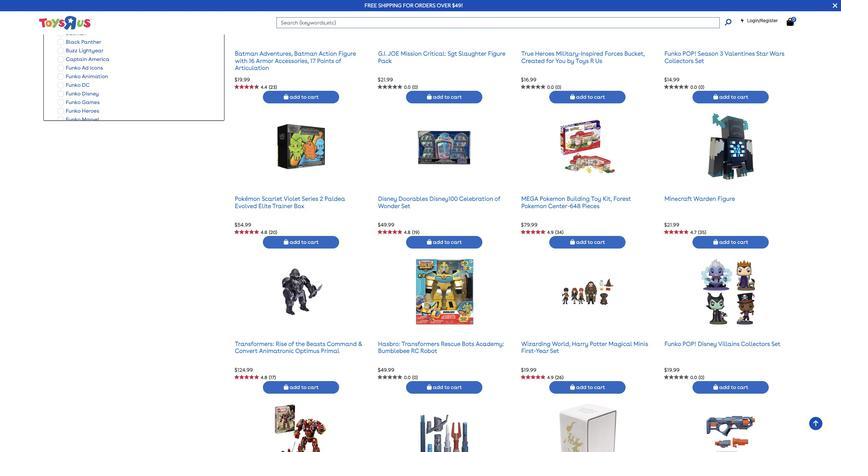 Task type: vqa. For each thing, say whether or not it's contained in the screenshot.


Task type: describe. For each thing, give the bounding box(es) containing it.
transformers: rise of the beasts command & convert animatronic optimus primal image
[[274, 259, 329, 325]]

year
[[536, 348, 549, 355]]

16
[[249, 57, 255, 64]]

disney100
[[430, 195, 458, 202]]

with
[[235, 57, 248, 64]]

shopping bag image for hasbro: transformers rescue bots academy: bumblebee rc robot
[[427, 385, 432, 390]]

elite
[[259, 203, 271, 210]]

pop! for season
[[683, 50, 697, 57]]

minecraft
[[665, 195, 693, 202]]

2 vertical spatial disney
[[698, 341, 717, 348]]

0.0 for pack
[[404, 85, 411, 90]]

batman adventures, batman action figure with 16 armor accessories, 17 points of articulation link
[[235, 50, 356, 71]]

2 horizontal spatial batman
[[294, 50, 318, 57]]

funko for funko pop! disney villains collectors set
[[665, 341, 682, 348]]

mission
[[401, 50, 422, 57]]

toy
[[591, 195, 602, 202]]

points
[[317, 57, 334, 64]]

2
[[320, 195, 323, 202]]

created
[[522, 57, 545, 64]]

0 link
[[787, 17, 801, 26]]

buzz lightyear button
[[56, 46, 106, 55]]

us
[[596, 57, 603, 64]]

funko dc button
[[56, 81, 92, 89]]

0.0 for collectors
[[691, 85, 698, 90]]

animation
[[82, 73, 108, 80]]

mega
[[522, 195, 539, 202]]

true heroes military-inspired forces bucket, created for you by toys r us image
[[561, 0, 615, 35]]

transformers
[[402, 341, 440, 348]]

(0) for pack
[[413, 85, 418, 90]]

$124.99
[[235, 367, 253, 373]]

rescue
[[441, 341, 461, 348]]

action
[[319, 50, 337, 57]]

valentines
[[725, 50, 755, 57]]

0 vertical spatial pokemon
[[540, 195, 566, 202]]

pokémon scarlet violet series 2 paldea evolved elite trainer box
[[235, 195, 345, 210]]

g.i. joe mission critical: sgt slaughter figure pack image
[[411, 0, 478, 35]]

figure inside g.i. joe mission critical: sgt slaughter figure pack
[[488, 50, 506, 57]]

0
[[793, 17, 796, 22]]

4.4
[[261, 85, 267, 90]]

of inside transformers: rise of the beasts command & convert animatronic optimus primal
[[289, 341, 294, 348]]

ad
[[82, 65, 89, 71]]

wars
[[770, 50, 785, 57]]

you
[[556, 57, 566, 64]]

funko pop! season 3 valentines star wars collectors set link
[[665, 50, 785, 64]]

4.8 (20)
[[261, 230, 277, 235]]

captain
[[66, 56, 87, 62]]

icons
[[90, 65, 103, 71]]

pokémon
[[235, 195, 261, 202]]

true
[[522, 50, 534, 57]]

by
[[568, 57, 575, 64]]

accessories,
[[275, 57, 309, 64]]

funko games button
[[56, 98, 102, 107]]

batman adventures, batman action figure with 16 armor accessories, 17 points of articulation image
[[274, 0, 329, 35]]

funko for funko dc
[[66, 82, 81, 88]]

set inside funko pop! season 3 valentines star wars collectors set
[[696, 57, 705, 64]]

$79.99
[[521, 222, 538, 228]]

funko for funko heroes
[[66, 108, 81, 114]]

funko ad icons button
[[56, 64, 105, 72]]

disney doorables disney100 celebration of wonder set link
[[378, 195, 501, 210]]

0.0 (0) for robot
[[404, 375, 418, 380]]

first-
[[522, 348, 536, 355]]

funko for funko ad icons
[[66, 65, 81, 71]]

doorables
[[399, 195, 428, 202]]

evolved
[[235, 203, 257, 210]]

paldea
[[325, 195, 345, 202]]

pack
[[378, 57, 392, 64]]

minecraft warden figure link
[[665, 195, 736, 202]]

forest
[[614, 195, 631, 202]]

shopping bag image for wizarding world, harry potter magical minis first-year set
[[571, 385, 575, 390]]

(19)
[[412, 230, 420, 235]]

funko animation
[[66, 73, 108, 80]]

for
[[403, 2, 414, 9]]

hasbro: transformers rescue bots academy: bumblebee rc robot image
[[411, 259, 478, 325]]

1 horizontal spatial $21.99
[[665, 222, 680, 228]]

orders
[[415, 2, 436, 9]]

1 horizontal spatial collectors
[[741, 341, 771, 348]]

character
[[51, 9, 76, 16]]

batman for batman
[[66, 30, 86, 36]]

beasts
[[307, 341, 326, 348]]

4.8 for set
[[404, 230, 411, 235]]

captain america
[[66, 56, 109, 62]]

marvel
[[82, 116, 100, 123]]

pop! for disney
[[683, 341, 697, 348]]

(20)
[[269, 230, 277, 235]]

batman adventures, batman action figure with 16 armor accessories, 17 points of articulation
[[235, 50, 356, 71]]

over
[[437, 2, 451, 9]]

g.i. joe mission critical: sgt slaughter figure pack
[[378, 50, 506, 64]]

true heroes military-inspired forces bucket, created for you by toys r us
[[522, 50, 645, 64]]

buzz lightyear
[[66, 47, 104, 54]]

$49!
[[452, 2, 463, 9]]

2 $49.99 from the top
[[378, 367, 395, 373]]

funko ad icons
[[66, 65, 103, 71]]

shipping
[[379, 2, 402, 9]]

batman for batman adventures, batman action figure with 16 armor accessories, 17 points of articulation
[[235, 50, 258, 57]]

&
[[358, 341, 363, 348]]

funko pop! season 3 valentines star wars collectors set
[[665, 50, 785, 64]]

star wars lightsaber forge ultimate mandalorian masterworks set image
[[417, 404, 472, 453]]

toys
[[576, 57, 589, 64]]

hasbro: transformers rescue bots academy: bumblebee rc robot
[[378, 341, 505, 355]]

animatronic
[[259, 348, 294, 355]]

black panther
[[66, 39, 101, 45]]

violet
[[284, 195, 301, 202]]

minecraft warden figure
[[665, 195, 736, 202]]

batman button
[[56, 29, 88, 38]]

(17)
[[269, 375, 276, 380]]

funko for funko disney
[[66, 90, 81, 97]]

pokémon scarlet violet series 2 paldea evolved elite trainer box image
[[274, 114, 329, 180]]

funko for funko marvel
[[66, 116, 81, 123]]



Task type: locate. For each thing, give the bounding box(es) containing it.
0 horizontal spatial heroes
[[82, 108, 99, 114]]

0.0 for for
[[548, 85, 554, 90]]

0 vertical spatial collectors
[[665, 57, 694, 64]]

1 horizontal spatial figure
[[488, 50, 506, 57]]

celebration
[[460, 195, 494, 202]]

wizarding world, harry potter magical minis first-year set
[[522, 341, 649, 355]]

2 horizontal spatial disney
[[698, 341, 717, 348]]

1 horizontal spatial of
[[336, 57, 341, 64]]

g.i. joe mission critical: sgt slaughter figure pack link
[[378, 50, 506, 64]]

(0) for collectors
[[699, 85, 705, 90]]

r
[[591, 57, 594, 64]]

g.i.
[[378, 50, 387, 57]]

4.9 left (26)
[[548, 375, 554, 380]]

true heroes military-inspired forces bucket, created for you by toys r us link
[[522, 50, 645, 64]]

2 horizontal spatial figure
[[718, 195, 736, 202]]

funko for funko games
[[66, 99, 81, 105]]

1 horizontal spatial batman
[[235, 50, 258, 57]]

4.8 for evolved
[[261, 230, 267, 235]]

2 vertical spatial of
[[289, 341, 294, 348]]

1 vertical spatial collectors
[[741, 341, 771, 348]]

4.9 for 4.9 (34)
[[548, 230, 554, 235]]

1 $49.99 from the top
[[378, 222, 395, 228]]

pokemon up the center-
[[540, 195, 566, 202]]

$49.99 down wonder
[[378, 222, 395, 228]]

0.0 (0) for pack
[[404, 85, 418, 90]]

mega pokemon building toy kit, forest pokemon center-648 pieces link
[[522, 195, 631, 210]]

funko up $14.99
[[665, 50, 682, 57]]

funko up funko dc button
[[66, 73, 81, 80]]

pop! inside funko pop! season 3 valentines star wars collectors set
[[683, 50, 697, 57]]

1 horizontal spatial $19.99
[[521, 367, 537, 373]]

transformers: rise of the beasts command & convert animatronic optimus primal link
[[235, 341, 363, 355]]

kit,
[[603, 195, 612, 202]]

collectors up $14.99
[[665, 57, 694, 64]]

heroes for funko
[[82, 108, 99, 114]]

1 horizontal spatial disney
[[378, 195, 397, 202]]

set inside disney doorables disney100 celebration of wonder set
[[402, 203, 411, 210]]

of right the celebration
[[495, 195, 501, 202]]

funko down the 'funko games' button on the left of the page
[[66, 108, 81, 114]]

funko for funko animation
[[66, 73, 81, 80]]

funko heroes button
[[56, 107, 101, 115]]

2 horizontal spatial $19.99
[[665, 367, 680, 373]]

0.0
[[404, 85, 411, 90], [548, 85, 554, 90], [691, 85, 698, 90], [404, 375, 411, 380], [691, 375, 698, 380]]

wizarding world, harry potter magical minis first-year set image
[[561, 259, 615, 325]]

collectors right villains
[[741, 341, 771, 348]]

funko disney button
[[56, 89, 101, 98]]

$49.99 down bumblebee
[[378, 367, 395, 373]]

of inside disney doorables disney100 celebration of wonder set
[[495, 195, 501, 202]]

1 vertical spatial 4.9
[[548, 375, 554, 380]]

wizarding world, harry potter magical minis first-year set link
[[522, 341, 649, 355]]

magical
[[609, 341, 633, 348]]

None search field
[[277, 17, 732, 28]]

heroes inside "button"
[[82, 108, 99, 114]]

funko down funko dc button
[[66, 90, 81, 97]]

1 vertical spatial pokemon
[[522, 203, 547, 210]]

of inside batman adventures, batman action figure with 16 armor accessories, 17 points of articulation
[[336, 57, 341, 64]]

center-
[[549, 203, 570, 210]]

series
[[302, 195, 318, 202]]

transformers: rise of the beasts command & convert animatronic optimus primal
[[235, 341, 363, 355]]

4.9 for 4.9 (26)
[[548, 375, 554, 380]]

4.9 left (34)
[[548, 230, 554, 235]]

4.8 left the (17) at bottom
[[261, 375, 267, 380]]

robot
[[421, 348, 438, 355]]

0.0 (0) for for
[[548, 85, 561, 90]]

bumblebee
[[378, 348, 410, 355]]

disney up games at the top of page
[[82, 90, 99, 97]]

funko pop! season 3 valentines star wars collectors set image
[[698, 0, 765, 35]]

funko dc
[[66, 82, 90, 88]]

wonder
[[378, 203, 400, 210]]

4.8 left the (20) at the left bottom of the page
[[261, 230, 267, 235]]

box
[[294, 203, 304, 210]]

1 4.9 from the top
[[548, 230, 554, 235]]

funko marvel button
[[56, 115, 102, 124]]

(23)
[[269, 85, 277, 90]]

2 horizontal spatial of
[[495, 195, 501, 202]]

minecraft warden figure image
[[704, 114, 759, 180]]

panther
[[81, 39, 101, 45]]

(0) for for
[[556, 85, 561, 90]]

batman up 16
[[235, 50, 258, 57]]

toys r us image
[[39, 15, 92, 30]]

batman inside button
[[66, 30, 86, 36]]

$14.99
[[665, 77, 680, 83]]

$19.99 for 16
[[235, 77, 250, 83]]

4.8 (17)
[[261, 375, 276, 380]]

$21.99
[[378, 77, 393, 83], [665, 222, 680, 228]]

disney doorables disney100 celebration of wonder set
[[378, 195, 501, 210]]

0 vertical spatial $49.99
[[378, 222, 395, 228]]

batman up black
[[66, 30, 86, 36]]

funko down funko disney button
[[66, 99, 81, 105]]

1 vertical spatial heroes
[[82, 108, 99, 114]]

Enter Keyword or Item No. search field
[[277, 17, 720, 28]]

heroes inside true heroes military-inspired forces bucket, created for you by toys r us
[[536, 50, 555, 57]]

collectors inside funko pop! season 3 valentines star wars collectors set
[[665, 57, 694, 64]]

season
[[698, 50, 719, 57]]

pokemon down mega
[[522, 203, 547, 210]]

(0)
[[413, 85, 418, 90], [556, 85, 561, 90], [699, 85, 705, 90], [413, 375, 418, 380], [699, 375, 705, 380]]

nerf elite 2.0 eaglepoint rd-8 blaster, with detachable scope image
[[704, 404, 759, 453]]

0 horizontal spatial disney
[[82, 90, 99, 97]]

star
[[757, 50, 769, 57]]

optimus
[[295, 348, 320, 355]]

funko animation button
[[56, 72, 110, 81]]

add to cart
[[289, 94, 319, 100], [432, 94, 462, 100], [575, 94, 605, 100], [719, 94, 749, 100], [289, 239, 319, 246], [432, 239, 462, 246], [575, 239, 605, 246], [719, 239, 749, 246], [289, 385, 319, 391], [432, 385, 462, 391], [575, 385, 605, 391], [719, 385, 749, 391]]

4.7
[[691, 230, 697, 235]]

0 horizontal spatial of
[[289, 341, 294, 348]]

$54.99
[[235, 222, 251, 228]]

0 vertical spatial pop!
[[683, 50, 697, 57]]

1 vertical spatial of
[[495, 195, 501, 202]]

shopping bag image for true heroes military-inspired forces bucket, created for you by toys r us
[[571, 94, 575, 100]]

2 4.9 from the top
[[548, 375, 554, 380]]

1 pop! from the top
[[683, 50, 697, 57]]

figure right slaughter
[[488, 50, 506, 57]]

heroes up for
[[536, 50, 555, 57]]

0 horizontal spatial figure
[[339, 50, 356, 57]]

0 horizontal spatial $21.99
[[378, 77, 393, 83]]

1 horizontal spatial heroes
[[536, 50, 555, 57]]

hasbro:
[[378, 341, 401, 348]]

funko for funko pop! season 3 valentines star wars collectors set
[[665, 50, 682, 57]]

0 horizontal spatial $19.99
[[235, 77, 250, 83]]

of left the
[[289, 341, 294, 348]]

heroes down games at the top of page
[[82, 108, 99, 114]]

disney up wonder
[[378, 195, 397, 202]]

convert
[[235, 348, 258, 355]]

villains
[[719, 341, 740, 348]]

potter
[[590, 341, 608, 348]]

disney doorables disney100 celebration of wonder set image
[[417, 114, 472, 180]]

funko inside "button"
[[66, 108, 81, 114]]

transformers:
[[235, 341, 274, 348]]

inspired
[[581, 50, 604, 57]]

to
[[301, 94, 307, 100], [445, 94, 450, 100], [588, 94, 593, 100], [731, 94, 737, 100], [301, 239, 307, 246], [445, 239, 450, 246], [588, 239, 593, 246], [731, 239, 737, 246], [301, 385, 307, 391], [445, 385, 450, 391], [588, 385, 593, 391], [731, 385, 737, 391]]

funko down captain
[[66, 65, 81, 71]]

2 pop! from the top
[[683, 341, 697, 348]]

$21.99 down 'minecraft'
[[665, 222, 680, 228]]

0 vertical spatial of
[[336, 57, 341, 64]]

648
[[570, 203, 581, 210]]

character element
[[51, 9, 218, 17]]

collectors
[[665, 57, 694, 64], [741, 341, 771, 348]]

shopping bag image
[[787, 18, 794, 26], [571, 94, 575, 100], [284, 240, 289, 245], [427, 385, 432, 390], [571, 385, 575, 390]]

disney left villains
[[698, 341, 717, 348]]

funko disney
[[66, 90, 99, 97]]

free
[[365, 2, 377, 9]]

funko inside funko pop! season 3 valentines star wars collectors set
[[665, 50, 682, 57]]

$19.99 for first-
[[521, 367, 537, 373]]

academy:
[[476, 341, 505, 348]]

figure right action
[[339, 50, 356, 57]]

4.9 (26)
[[548, 375, 564, 380]]

0.0 (0) for collectors
[[691, 85, 705, 90]]

lightyear
[[79, 47, 104, 54]]

warden
[[694, 195, 717, 202]]

heroes for true
[[536, 50, 555, 57]]

free shipping for orders over $49! link
[[365, 2, 463, 9]]

funko pop! disney villains collectors set image
[[698, 259, 765, 325]]

figure right 'warden'
[[718, 195, 736, 202]]

shopping bag image
[[284, 94, 289, 100], [427, 94, 432, 100], [714, 94, 719, 100], [427, 240, 432, 245], [571, 240, 575, 245], [714, 240, 719, 245], [284, 385, 289, 390], [714, 385, 719, 390]]

captain america button
[[56, 55, 111, 64]]

login/register
[[748, 18, 778, 23]]

lego® super heroes marvel the hulkbuster: the battle of wakanda 76247 building set, 385 pieces image
[[274, 404, 329, 453]]

4.8
[[261, 230, 267, 235], [404, 230, 411, 235], [261, 375, 267, 380]]

4.8 left '(19)'
[[404, 230, 411, 235]]

funko down funko heroes "button"
[[66, 116, 81, 123]]

mega pokemon building toy kit, forest pokemon center-648 pieces
[[522, 195, 631, 210]]

pokemon: elite series: arceus alcove flip deck box - ultra pro, white leatherette trading card box, stores 100 double-sleeved cards image
[[555, 404, 621, 453]]

forces
[[605, 50, 623, 57]]

funko up funko disney button
[[66, 82, 81, 88]]

0.0 for robot
[[404, 375, 411, 380]]

pop!
[[683, 50, 697, 57], [683, 341, 697, 348]]

scarlet
[[262, 195, 282, 202]]

pieces
[[583, 203, 600, 210]]

funko pop! disney villains collectors set
[[665, 341, 781, 348]]

0 vertical spatial $21.99
[[378, 77, 393, 83]]

add
[[290, 94, 300, 100], [433, 94, 443, 100], [577, 94, 587, 100], [720, 94, 730, 100], [290, 239, 300, 246], [433, 239, 443, 246], [577, 239, 587, 246], [720, 239, 730, 246], [290, 385, 300, 391], [433, 385, 443, 391], [577, 385, 587, 391], [720, 385, 730, 391]]

armor
[[256, 57, 274, 64]]

of down action
[[336, 57, 341, 64]]

disney inside disney doorables disney100 celebration of wonder set
[[378, 195, 397, 202]]

1 vertical spatial $21.99
[[665, 222, 680, 228]]

set inside wizarding world, harry potter magical minis first-year set
[[550, 348, 560, 355]]

games
[[82, 99, 100, 105]]

0 horizontal spatial collectors
[[665, 57, 694, 64]]

(0) for robot
[[413, 375, 418, 380]]

close button image
[[833, 2, 838, 9]]

disney inside button
[[82, 90, 99, 97]]

mega pokemon building toy kit, forest pokemon center-648 pieces image
[[561, 114, 615, 180]]

batman up '17'
[[294, 50, 318, 57]]

3
[[720, 50, 724, 57]]

0 vertical spatial 4.9
[[548, 230, 554, 235]]

funko heroes
[[66, 108, 99, 114]]

0 vertical spatial heroes
[[536, 50, 555, 57]]

hasbro: transformers rescue bots academy: bumblebee rc robot link
[[378, 341, 505, 355]]

1 vertical spatial disney
[[378, 195, 397, 202]]

shopping bag image inside 0 link
[[787, 18, 794, 26]]

disney
[[82, 90, 99, 97], [378, 195, 397, 202], [698, 341, 717, 348]]

1 vertical spatial pop!
[[683, 341, 697, 348]]

0 vertical spatial disney
[[82, 90, 99, 97]]

funko right minis
[[665, 341, 682, 348]]

rise
[[276, 341, 287, 348]]

joe
[[388, 50, 400, 57]]

0 horizontal spatial batman
[[66, 30, 86, 36]]

figure inside batman adventures, batman action figure with 16 armor accessories, 17 points of articulation
[[339, 50, 356, 57]]

1 vertical spatial $49.99
[[378, 367, 395, 373]]

set
[[696, 57, 705, 64], [402, 203, 411, 210], [772, 341, 781, 348], [550, 348, 560, 355]]

$21.99 down pack
[[378, 77, 393, 83]]



